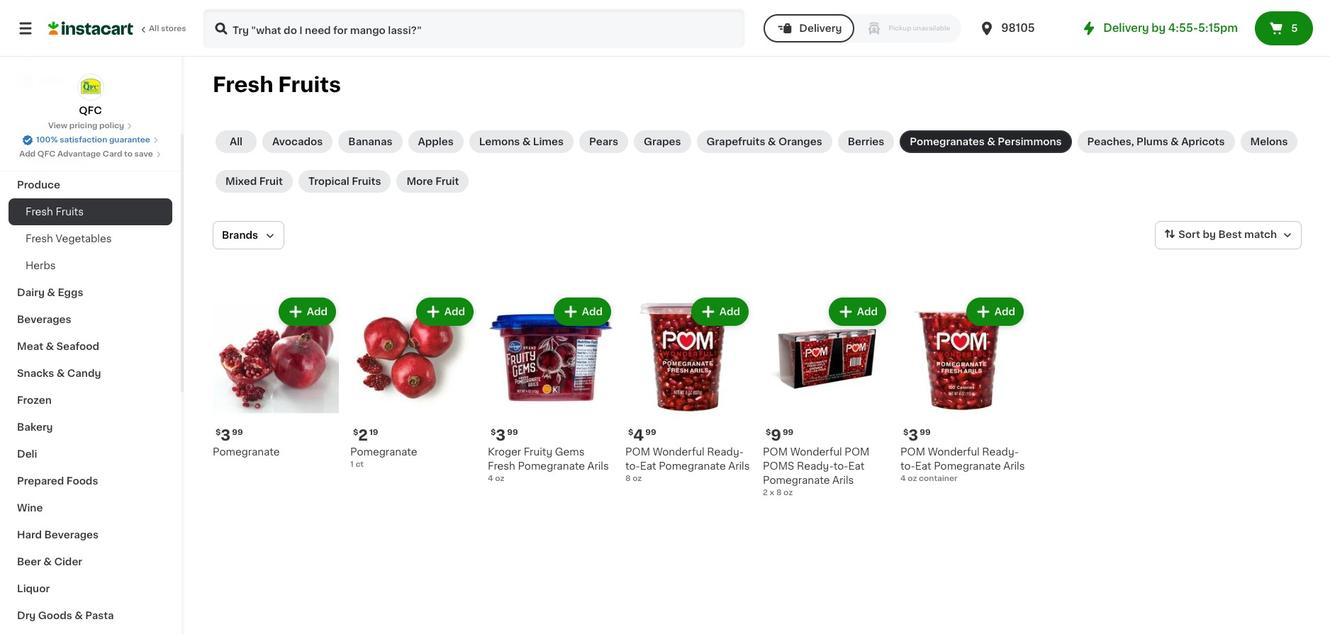 Task type: describe. For each thing, give the bounding box(es) containing it.
delivery for delivery
[[800, 23, 842, 33]]

$ 3 99 for kroger fruity gems fresh pomegranate arils
[[491, 428, 518, 443]]

pom wonderful ready- to-eat pomegranate arils 4 oz container
[[901, 448, 1026, 483]]

19
[[370, 429, 378, 437]]

98105 button
[[979, 9, 1064, 48]]

frozen link
[[9, 387, 172, 414]]

produce link
[[9, 172, 172, 199]]

beverages link
[[9, 306, 172, 333]]

grapes link
[[634, 131, 691, 153]]

frozen
[[17, 396, 52, 406]]

product group containing 9
[[763, 295, 890, 499]]

view pricing policy
[[48, 122, 124, 130]]

best match
[[1219, 230, 1278, 240]]

arils inside pom wonderful ready- to-eat pomegranate arils 8 oz
[[729, 462, 750, 472]]

x
[[770, 490, 775, 497]]

$ 4 99
[[629, 428, 657, 443]]

& right plums
[[1171, 137, 1180, 147]]

4 inside pom wonderful ready- to-eat pomegranate arils 4 oz container
[[901, 475, 906, 483]]

$ for pomegranate
[[766, 429, 771, 437]]

stores
[[161, 25, 186, 33]]

4:55-
[[1169, 23, 1199, 33]]

fresh fruits link
[[9, 199, 172, 226]]

oz inside pom wonderful ready- to-eat pomegranate arils 8 oz
[[633, 475, 642, 483]]

fresh fruits inside fresh fruits link
[[26, 207, 84, 217]]

pom wonderful pom poms ready-to-eat pomegranate arils 2 x 8 oz
[[763, 448, 870, 497]]

avocados link
[[262, 131, 333, 153]]

add qfc advantage card to save link
[[19, 149, 162, 160]]

$ 9 99
[[766, 428, 794, 443]]

dry goods & pasta link
[[9, 603, 172, 630]]

2 inside pom wonderful pom poms ready-to-eat pomegranate arils 2 x 8 oz
[[763, 490, 768, 497]]

all for all stores
[[149, 25, 159, 33]]

more
[[407, 177, 433, 187]]

3 for kroger fruity gems fresh pomegranate arils
[[496, 428, 506, 443]]

kroger
[[488, 448, 522, 458]]

match
[[1245, 230, 1278, 240]]

qfc logo image
[[77, 74, 104, 101]]

dry
[[17, 612, 36, 621]]

eat for 3
[[916, 462, 932, 472]]

1
[[350, 461, 354, 469]]

recipes
[[17, 126, 59, 136]]

ready- for 3
[[983, 448, 1019, 458]]

wine
[[17, 504, 43, 514]]

98105
[[1002, 23, 1036, 33]]

arils inside kroger fruity gems fresh pomegranate arils 4 oz
[[588, 462, 609, 472]]

oz inside pom wonderful ready- to-eat pomegranate arils 4 oz container
[[908, 475, 918, 483]]

Best match Sort by field
[[1156, 221, 1303, 250]]

8 inside pom wonderful ready- to-eat pomegranate arils 8 oz
[[626, 475, 631, 483]]

& left the pasta
[[75, 612, 83, 621]]

cider
[[54, 558, 82, 568]]

product group containing 2
[[350, 295, 477, 471]]

eat for 4
[[640, 462, 657, 472]]

view
[[48, 122, 67, 130]]

instacart logo image
[[48, 20, 133, 37]]

apples
[[418, 137, 454, 147]]

kroger fruity gems fresh pomegranate arils 4 oz
[[488, 448, 609, 483]]

wonderful for 3
[[928, 448, 980, 458]]

2 add button from the left
[[418, 299, 472, 325]]

pricing
[[69, 122, 97, 130]]

fresh inside fresh fruits link
[[26, 207, 53, 217]]

mixed
[[226, 177, 257, 187]]

recipes link
[[9, 118, 172, 145]]

add for kroger fruity gems fresh pomegranate arils 4 oz
[[582, 307, 603, 317]]

pom for 9
[[763, 448, 788, 458]]

all stores link
[[48, 9, 187, 48]]

vegetables
[[56, 234, 112, 244]]

best
[[1219, 230, 1243, 240]]

deli link
[[9, 441, 172, 468]]

pomegranates
[[910, 137, 985, 147]]

1 horizontal spatial qfc
[[79, 106, 102, 116]]

arils inside pom wonderful ready- to-eat pomegranate arils 4 oz container
[[1004, 462, 1026, 472]]

add for pom wonderful pom poms ready-to-eat pomegranate arils 2 x 8 oz
[[858, 307, 878, 317]]

brands button
[[213, 221, 284, 250]]

8 inside pom wonderful pom poms ready-to-eat pomegranate arils 2 x 8 oz
[[777, 490, 782, 497]]

pomegranates & persimmons link
[[900, 131, 1072, 153]]

all link
[[216, 131, 257, 153]]

pomegranate inside kroger fruity gems fresh pomegranate arils 4 oz
[[518, 462, 585, 472]]

fruity
[[524, 448, 553, 458]]

1 product group from the left
[[213, 295, 339, 460]]

sort
[[1179, 230, 1201, 240]]

pomegranate inside pom wonderful ready- to-eat pomegranate arils 8 oz
[[659, 462, 726, 472]]

add inside add qfc advantage card to save link
[[19, 150, 36, 158]]

berries
[[848, 137, 885, 147]]

save
[[134, 150, 153, 158]]

berries link
[[838, 131, 895, 153]]

all for all
[[230, 137, 243, 147]]

deli
[[17, 450, 37, 460]]

pears
[[590, 137, 619, 147]]

container
[[919, 475, 958, 483]]

& for cider
[[44, 558, 52, 568]]

card
[[103, 150, 122, 158]]

& for eggs
[[47, 288, 55, 298]]

eggs
[[58, 288, 83, 298]]

& for seafood
[[46, 342, 54, 352]]

herbs
[[26, 261, 56, 271]]

add for pom wonderful ready- to-eat pomegranate arils 8 oz
[[720, 307, 741, 317]]

delivery button
[[764, 14, 855, 43]]

wine link
[[9, 495, 172, 522]]

beverages inside 'link'
[[44, 531, 99, 541]]

by for delivery
[[1152, 23, 1166, 33]]

grapefruits
[[707, 137, 766, 147]]

meat & seafood
[[17, 342, 99, 352]]

& for persimmons
[[988, 137, 996, 147]]

herbs link
[[9, 253, 172, 280]]

buy it again
[[40, 48, 100, 57]]

& for candy
[[57, 369, 65, 379]]

lists link
[[9, 67, 172, 95]]

1 $ from the left
[[216, 429, 221, 437]]

grapes
[[644, 137, 681, 147]]

99 for oz
[[507, 429, 518, 437]]

add button for 8
[[693, 299, 748, 325]]

fresh inside kroger fruity gems fresh pomegranate arils 4 oz
[[488, 462, 516, 472]]

1 vertical spatial fruits
[[352, 177, 381, 187]]

eat inside pom wonderful pom poms ready-to-eat pomegranate arils 2 x 8 oz
[[849, 462, 865, 472]]

$ for 8
[[629, 429, 634, 437]]

99 for pomegranate
[[783, 429, 794, 437]]

100% satisfaction guarantee
[[36, 136, 150, 144]]

lemons & limes
[[479, 137, 564, 147]]

add for pomegranate 1 ct
[[445, 307, 465, 317]]

add button for 4
[[968, 299, 1023, 325]]

ct
[[356, 461, 364, 469]]

all stores
[[149, 25, 186, 33]]

pears link
[[580, 131, 629, 153]]

6 product group from the left
[[901, 295, 1027, 485]]

more fruit
[[407, 177, 459, 187]]



Task type: vqa. For each thing, say whether or not it's contained in the screenshot.


Task type: locate. For each thing, give the bounding box(es) containing it.
dry goods & pasta
[[17, 612, 114, 621]]

pasta
[[85, 612, 114, 621]]

3 $ 3 99 from the left
[[904, 428, 931, 443]]

by
[[1152, 23, 1166, 33], [1203, 230, 1217, 240]]

eat inside pom wonderful ready- to-eat pomegranate arils 8 oz
[[640, 462, 657, 472]]

hard
[[17, 531, 42, 541]]

eat inside pom wonderful ready- to-eat pomegranate arils 4 oz container
[[916, 462, 932, 472]]

fresh up the all link at the top
[[213, 74, 274, 95]]

qfc down '100%'
[[37, 150, 56, 158]]

2 to- from the left
[[834, 462, 849, 472]]

bananas
[[349, 137, 393, 147]]

2 3 from the left
[[496, 428, 506, 443]]

fresh vegetables
[[26, 234, 112, 244]]

0 horizontal spatial 2
[[359, 428, 368, 443]]

2 horizontal spatial 4
[[901, 475, 906, 483]]

tropical fruits
[[309, 177, 381, 187]]

3 pom from the left
[[845, 448, 870, 458]]

produce
[[17, 180, 60, 190]]

all left stores
[[149, 25, 159, 33]]

pom for 4
[[626, 448, 651, 458]]

2 horizontal spatial to-
[[901, 462, 916, 472]]

fresh inside fresh vegetables link
[[26, 234, 53, 244]]

& left oranges
[[768, 137, 776, 147]]

product group containing 4
[[626, 295, 752, 485]]

fruit for more fruit
[[436, 177, 459, 187]]

0 horizontal spatial 8
[[626, 475, 631, 483]]

beer
[[17, 558, 41, 568]]

$ inside the $ 9 99
[[766, 429, 771, 437]]

1 horizontal spatial eat
[[849, 462, 865, 472]]

0 horizontal spatial fresh fruits
[[26, 207, 84, 217]]

2 99 from the left
[[507, 429, 518, 437]]

99 for 8
[[646, 429, 657, 437]]

4 99 from the left
[[783, 429, 794, 437]]

fresh up herbs at the top left of the page
[[26, 234, 53, 244]]

to- inside pom wonderful ready- to-eat pomegranate arils 4 oz container
[[901, 462, 916, 472]]

5
[[1292, 23, 1299, 33]]

$
[[216, 429, 221, 437], [353, 429, 359, 437], [491, 429, 496, 437], [629, 429, 634, 437], [766, 429, 771, 437], [904, 429, 909, 437]]

melons link
[[1241, 131, 1299, 153]]

goods
[[38, 612, 72, 621]]

8 right 'x'
[[777, 490, 782, 497]]

brands
[[222, 231, 258, 240]]

seafood
[[56, 342, 99, 352]]

add button for oz
[[555, 299, 610, 325]]

8
[[626, 475, 631, 483], [777, 490, 782, 497]]

2 fruit from the left
[[436, 177, 459, 187]]

to
[[124, 150, 133, 158]]

ready- for 4
[[707, 448, 744, 458]]

fruit for mixed fruit
[[259, 177, 283, 187]]

0 vertical spatial by
[[1152, 23, 1166, 33]]

pomegranate inside pom wonderful pom poms ready-to-eat pomegranate arils 2 x 8 oz
[[763, 476, 830, 486]]

2 horizontal spatial fruits
[[352, 177, 381, 187]]

9
[[771, 428, 782, 443]]

by for sort
[[1203, 230, 1217, 240]]

1 add button from the left
[[280, 299, 335, 325]]

3 for pom wonderful ready- to-eat pomegranate arils
[[909, 428, 919, 443]]

wonderful for 4
[[653, 448, 705, 458]]

0 horizontal spatial 3
[[221, 428, 231, 443]]

oranges
[[779, 137, 823, 147]]

fresh down produce
[[26, 207, 53, 217]]

to- for 4
[[626, 462, 640, 472]]

dairy & eggs link
[[9, 280, 172, 306]]

candy
[[67, 369, 101, 379]]

1 horizontal spatial delivery
[[1104, 23, 1150, 33]]

0 horizontal spatial fruit
[[259, 177, 283, 187]]

3 for pomegranate
[[221, 428, 231, 443]]

beverages up 'cider'
[[44, 531, 99, 541]]

1 to- from the left
[[626, 462, 640, 472]]

qfc up view pricing policy link
[[79, 106, 102, 116]]

5 99 from the left
[[920, 429, 931, 437]]

all
[[149, 25, 159, 33], [230, 137, 243, 147]]

prepared foods link
[[9, 468, 172, 495]]

$ 2 19
[[353, 428, 378, 443]]

oz down kroger on the bottom left of the page
[[495, 475, 505, 483]]

5 $ from the left
[[766, 429, 771, 437]]

pom for 3
[[901, 448, 926, 458]]

3 product group from the left
[[488, 295, 614, 485]]

5 add button from the left
[[831, 299, 885, 325]]

hard beverages
[[17, 531, 99, 541]]

& for oranges
[[768, 137, 776, 147]]

0 vertical spatial 8
[[626, 475, 631, 483]]

to- inside pom wonderful ready- to-eat pomegranate arils 8 oz
[[626, 462, 640, 472]]

5 button
[[1256, 11, 1314, 45]]

1 horizontal spatial ready-
[[797, 462, 834, 472]]

1 $ 3 99 from the left
[[216, 428, 243, 443]]

99 inside the $ 9 99
[[783, 429, 794, 437]]

fruit right more
[[436, 177, 459, 187]]

add button
[[280, 299, 335, 325], [418, 299, 472, 325], [555, 299, 610, 325], [693, 299, 748, 325], [831, 299, 885, 325], [968, 299, 1023, 325]]

satisfaction
[[60, 136, 107, 144]]

mixed fruit link
[[216, 170, 293, 193]]

4 down kroger on the bottom left of the page
[[488, 475, 493, 483]]

wonderful up container
[[928, 448, 980, 458]]

3 add button from the left
[[555, 299, 610, 325]]

0 vertical spatial 2
[[359, 428, 368, 443]]

beer & cider link
[[9, 549, 172, 576]]

pom inside pom wonderful ready- to-eat pomegranate arils 4 oz container
[[901, 448, 926, 458]]

wonderful inside pom wonderful ready- to-eat pomegranate arils 4 oz container
[[928, 448, 980, 458]]

None search field
[[203, 9, 746, 48]]

1 vertical spatial fresh fruits
[[26, 207, 84, 217]]

99 for 4
[[920, 429, 931, 437]]

view pricing policy link
[[48, 121, 133, 132]]

2 $ from the left
[[353, 429, 359, 437]]

2 product group from the left
[[350, 295, 477, 471]]

melons
[[1251, 137, 1289, 147]]

$ for oz
[[491, 429, 496, 437]]

fresh fruits up fresh vegetables
[[26, 207, 84, 217]]

1 horizontal spatial fresh fruits
[[213, 74, 341, 95]]

oz right 'x'
[[784, 490, 793, 497]]

oz
[[495, 475, 505, 483], [633, 475, 642, 483], [908, 475, 918, 483], [784, 490, 793, 497]]

by left 4:55-
[[1152, 23, 1166, 33]]

fruit right mixed
[[259, 177, 283, 187]]

to- for 3
[[901, 462, 916, 472]]

1 horizontal spatial fruit
[[436, 177, 459, 187]]

snacks
[[17, 369, 54, 379]]

buy it again link
[[9, 38, 172, 67]]

3 $ from the left
[[491, 429, 496, 437]]

$ 3 99 for pomegranate
[[216, 428, 243, 443]]

wonderful up poms
[[791, 448, 843, 458]]

it
[[62, 48, 69, 57]]

0 horizontal spatial 4
[[488, 475, 493, 483]]

oz inside kroger fruity gems fresh pomegranate arils 4 oz
[[495, 475, 505, 483]]

snacks & candy link
[[9, 360, 172, 387]]

ready- inside pom wonderful ready- to-eat pomegranate arils 4 oz container
[[983, 448, 1019, 458]]

2 wonderful from the left
[[791, 448, 843, 458]]

product group
[[213, 295, 339, 460], [350, 295, 477, 471], [488, 295, 614, 485], [626, 295, 752, 485], [763, 295, 890, 499], [901, 295, 1027, 485]]

ready- inside pom wonderful ready- to-eat pomegranate arils 8 oz
[[707, 448, 744, 458]]

3 99 from the left
[[646, 429, 657, 437]]

lemons
[[479, 137, 520, 147]]

1 horizontal spatial to-
[[834, 462, 849, 472]]

1 horizontal spatial wonderful
[[791, 448, 843, 458]]

oz down $ 4 99
[[633, 475, 642, 483]]

pomegranate 1 ct
[[350, 448, 417, 469]]

5:15pm
[[1199, 23, 1239, 33]]

1 vertical spatial 8
[[777, 490, 782, 497]]

1 vertical spatial 2
[[763, 490, 768, 497]]

again
[[72, 48, 100, 57]]

2 left 19
[[359, 428, 368, 443]]

fresh fruits up avocados
[[213, 74, 341, 95]]

0 horizontal spatial fruits
[[56, 207, 84, 217]]

$ for 4
[[904, 429, 909, 437]]

pomegranate
[[213, 448, 280, 458], [350, 448, 417, 458], [518, 462, 585, 472], [659, 462, 726, 472], [934, 462, 1002, 472], [763, 476, 830, 486]]

0 vertical spatial fruits
[[278, 74, 341, 95]]

delivery
[[1104, 23, 1150, 33], [800, 23, 842, 33]]

lemons & limes link
[[469, 131, 574, 153]]

1 vertical spatial by
[[1203, 230, 1217, 240]]

2 horizontal spatial $ 3 99
[[904, 428, 931, 443]]

& left candy
[[57, 369, 65, 379]]

0 horizontal spatial $ 3 99
[[216, 428, 243, 443]]

99
[[232, 429, 243, 437], [507, 429, 518, 437], [646, 429, 657, 437], [783, 429, 794, 437], [920, 429, 931, 437]]

1 wonderful from the left
[[653, 448, 705, 458]]

0 horizontal spatial all
[[149, 25, 159, 33]]

delivery inside button
[[800, 23, 842, 33]]

& right meat
[[46, 342, 54, 352]]

& left persimmons
[[988, 137, 996, 147]]

ready- inside pom wonderful pom poms ready-to-eat pomegranate arils 2 x 8 oz
[[797, 462, 834, 472]]

1 horizontal spatial 3
[[496, 428, 506, 443]]

1 horizontal spatial $ 3 99
[[491, 428, 518, 443]]

4 add button from the left
[[693, 299, 748, 325]]

lists
[[40, 76, 64, 86]]

oz left container
[[908, 475, 918, 483]]

dairy & eggs
[[17, 288, 83, 298]]

2 vertical spatial fruits
[[56, 207, 84, 217]]

wonderful inside pom wonderful pom poms ready-to-eat pomegranate arils 2 x 8 oz
[[791, 448, 843, 458]]

1 vertical spatial beverages
[[44, 531, 99, 541]]

bananas link
[[339, 131, 403, 153]]

fruits up fresh vegetables
[[56, 207, 84, 217]]

oz inside pom wonderful pom poms ready-to-eat pomegranate arils 2 x 8 oz
[[784, 490, 793, 497]]

1 fruit from the left
[[259, 177, 283, 187]]

more fruit link
[[397, 170, 469, 193]]

4 up pom wonderful ready- to-eat pomegranate arils 8 oz
[[634, 428, 644, 443]]

delivery by 4:55-5:15pm
[[1104, 23, 1239, 33]]

3
[[221, 428, 231, 443], [496, 428, 506, 443], [909, 428, 919, 443]]

2 eat from the left
[[849, 462, 865, 472]]

6 $ from the left
[[904, 429, 909, 437]]

wonderful
[[653, 448, 705, 458], [791, 448, 843, 458], [928, 448, 980, 458]]

prepared
[[17, 477, 64, 487]]

2 pom from the left
[[763, 448, 788, 458]]

4 $ from the left
[[629, 429, 634, 437]]

1 horizontal spatial 2
[[763, 490, 768, 497]]

delivery for delivery by 4:55-5:15pm
[[1104, 23, 1150, 33]]

fruit
[[259, 177, 283, 187], [436, 177, 459, 187]]

1 horizontal spatial 8
[[777, 490, 782, 497]]

0 horizontal spatial by
[[1152, 23, 1166, 33]]

add qfc advantage card to save
[[19, 150, 153, 158]]

2 horizontal spatial 3
[[909, 428, 919, 443]]

2 $ 3 99 from the left
[[491, 428, 518, 443]]

thanksgiving
[[17, 153, 85, 163]]

by inside field
[[1203, 230, 1217, 240]]

add for pom wonderful ready- to-eat pomegranate arils 4 oz container
[[995, 307, 1016, 317]]

1 3 from the left
[[221, 428, 231, 443]]

99 inside $ 4 99
[[646, 429, 657, 437]]

1 vertical spatial qfc
[[37, 150, 56, 158]]

& inside "link"
[[988, 137, 996, 147]]

mixed fruit
[[226, 177, 283, 187]]

1 horizontal spatial fruits
[[278, 74, 341, 95]]

dairy
[[17, 288, 45, 298]]

buy
[[40, 48, 60, 57]]

$ 3 99 for pom wonderful ready- to-eat pomegranate arils
[[904, 428, 931, 443]]

4 pom from the left
[[901, 448, 926, 458]]

1 eat from the left
[[640, 462, 657, 472]]

fresh down kroger on the bottom left of the page
[[488, 462, 516, 472]]

2 horizontal spatial eat
[[916, 462, 932, 472]]

grapefruits & oranges link
[[697, 131, 833, 153]]

Search field
[[204, 10, 744, 47]]

& left eggs
[[47, 288, 55, 298]]

1 99 from the left
[[232, 429, 243, 437]]

8 down $ 4 99
[[626, 475, 631, 483]]

4 inside kroger fruity gems fresh pomegranate arils 4 oz
[[488, 475, 493, 483]]

0 horizontal spatial eat
[[640, 462, 657, 472]]

persimmons
[[998, 137, 1062, 147]]

fruits right tropical
[[352, 177, 381, 187]]

$ inside $ 4 99
[[629, 429, 634, 437]]

0 horizontal spatial delivery
[[800, 23, 842, 33]]

4 left container
[[901, 475, 906, 483]]

& right beer
[[44, 558, 52, 568]]

fresh vegetables link
[[9, 226, 172, 253]]

0 vertical spatial all
[[149, 25, 159, 33]]

by right "sort" on the right top of the page
[[1203, 230, 1217, 240]]

3 to- from the left
[[901, 462, 916, 472]]

apples link
[[408, 131, 464, 153]]

to- inside pom wonderful pom poms ready-to-eat pomegranate arils 2 x 8 oz
[[834, 462, 849, 472]]

1 horizontal spatial by
[[1203, 230, 1217, 240]]

guarantee
[[109, 136, 150, 144]]

meat & seafood link
[[9, 333, 172, 360]]

2 horizontal spatial ready-
[[983, 448, 1019, 458]]

3 wonderful from the left
[[928, 448, 980, 458]]

0 vertical spatial fresh fruits
[[213, 74, 341, 95]]

5 product group from the left
[[763, 295, 890, 499]]

beverages down dairy & eggs
[[17, 315, 71, 325]]

4 product group from the left
[[626, 295, 752, 485]]

& left limes
[[523, 137, 531, 147]]

wonderful inside pom wonderful ready- to-eat pomegranate arils 8 oz
[[653, 448, 705, 458]]

$ inside the "$ 2 19"
[[353, 429, 359, 437]]

thanksgiving link
[[9, 145, 172, 172]]

pom inside pom wonderful ready- to-eat pomegranate arils 8 oz
[[626, 448, 651, 458]]

1 pom from the left
[[626, 448, 651, 458]]

& for limes
[[523, 137, 531, 147]]

limes
[[533, 137, 564, 147]]

& inside "link"
[[44, 558, 52, 568]]

arils inside pom wonderful pom poms ready-to-eat pomegranate arils 2 x 8 oz
[[833, 476, 854, 486]]

2 horizontal spatial wonderful
[[928, 448, 980, 458]]

apricots
[[1182, 137, 1226, 147]]

6 add button from the left
[[968, 299, 1023, 325]]

grapefruits & oranges
[[707, 137, 823, 147]]

qfc
[[79, 106, 102, 116], [37, 150, 56, 158]]

1 vertical spatial all
[[230, 137, 243, 147]]

avocados
[[272, 137, 323, 147]]

wonderful for 9
[[791, 448, 843, 458]]

&
[[523, 137, 531, 147], [768, 137, 776, 147], [988, 137, 996, 147], [1171, 137, 1180, 147], [47, 288, 55, 298], [46, 342, 54, 352], [57, 369, 65, 379], [44, 558, 52, 568], [75, 612, 83, 621]]

0 vertical spatial qfc
[[79, 106, 102, 116]]

1 horizontal spatial 4
[[634, 428, 644, 443]]

0 horizontal spatial wonderful
[[653, 448, 705, 458]]

add
[[19, 150, 36, 158], [307, 307, 328, 317], [445, 307, 465, 317], [582, 307, 603, 317], [720, 307, 741, 317], [858, 307, 878, 317], [995, 307, 1016, 317]]

0 vertical spatial beverages
[[17, 315, 71, 325]]

fruits up avocados "link"
[[278, 74, 341, 95]]

wonderful down $ 4 99
[[653, 448, 705, 458]]

0 horizontal spatial to-
[[626, 462, 640, 472]]

all up mixed
[[230, 137, 243, 147]]

1 horizontal spatial all
[[230, 137, 243, 147]]

0 horizontal spatial ready-
[[707, 448, 744, 458]]

tropical fruits link
[[299, 170, 391, 193]]

poms
[[763, 462, 795, 472]]

add button for pomegranate
[[831, 299, 885, 325]]

3 eat from the left
[[916, 462, 932, 472]]

fresh
[[213, 74, 274, 95], [26, 207, 53, 217], [26, 234, 53, 244], [488, 462, 516, 472]]

2 left 'x'
[[763, 490, 768, 497]]

0 horizontal spatial qfc
[[37, 150, 56, 158]]

peaches, plums & apricots
[[1088, 137, 1226, 147]]

meat
[[17, 342, 43, 352]]

advantage
[[57, 150, 101, 158]]

service type group
[[764, 14, 962, 43]]

pomegranate inside pom wonderful ready- to-eat pomegranate arils 4 oz container
[[934, 462, 1002, 472]]

3 3 from the left
[[909, 428, 919, 443]]



